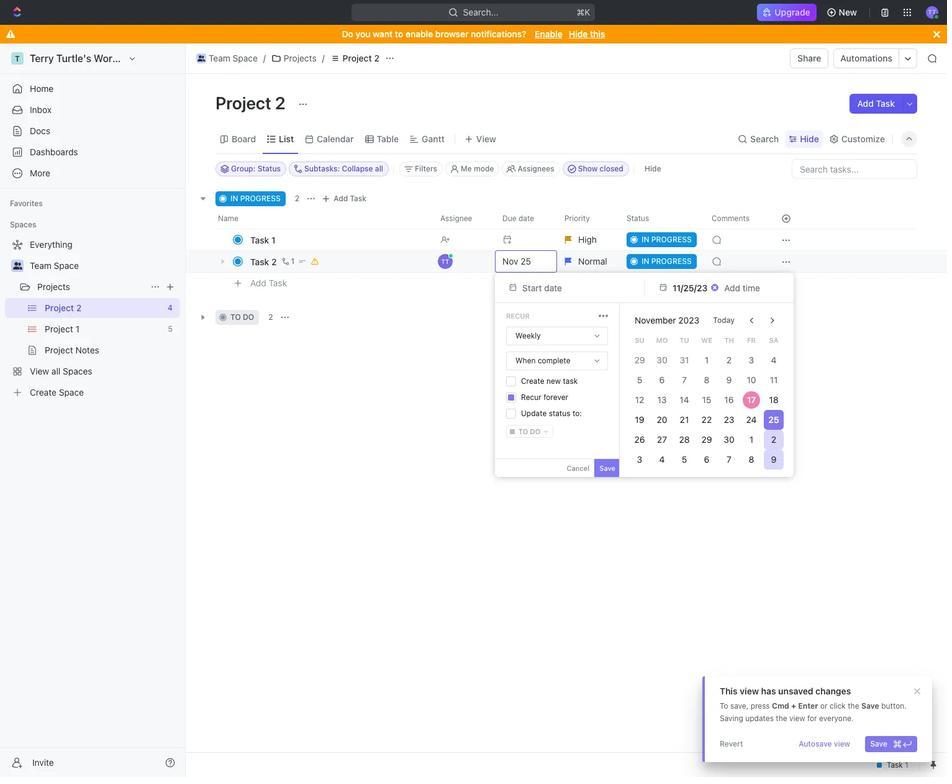 Task type: vqa. For each thing, say whether or not it's contained in the screenshot.
"GOAL"
no



Task type: locate. For each thing, give the bounding box(es) containing it.
add down task 2
[[251, 278, 267, 288]]

1 vertical spatial 3
[[638, 454, 643, 465]]

view
[[740, 686, 760, 697], [790, 714, 806, 724], [835, 740, 851, 749]]

projects link
[[268, 51, 320, 66], [37, 277, 145, 297]]

0 vertical spatial 8
[[705, 375, 710, 385]]

0 vertical spatial project 2
[[343, 53, 380, 63]]

hide
[[569, 29, 588, 39], [801, 133, 820, 144], [645, 164, 662, 173]]

the right click
[[849, 702, 860, 711]]

1 horizontal spatial to
[[395, 29, 404, 39]]

team right user group icon
[[30, 260, 51, 271]]

mo
[[657, 336, 668, 344]]

6
[[660, 375, 665, 385], [705, 454, 710, 465]]

Start date text field
[[523, 283, 626, 293]]

1 vertical spatial project 2
[[216, 93, 290, 113]]

1 vertical spatial 5
[[682, 454, 688, 465]]

2 down task 2
[[269, 313, 273, 322]]

team space right user group image
[[209, 53, 258, 63]]

2 right the progress
[[295, 194, 300, 203]]

upgrade
[[775, 7, 811, 17]]

weekly
[[516, 331, 541, 341]]

hide inside dropdown button
[[801, 133, 820, 144]]

do you want to enable browser notifications? enable hide this
[[342, 29, 606, 39]]

1 vertical spatial 4
[[660, 454, 665, 465]]

view down "+"
[[790, 714, 806, 724]]

favorites button
[[5, 196, 48, 211]]

0 horizontal spatial add
[[251, 278, 267, 288]]

6 up 13
[[660, 375, 665, 385]]

5 down 28
[[682, 454, 688, 465]]

do down task 2
[[243, 313, 254, 322]]

the
[[849, 702, 860, 711], [777, 714, 788, 724]]

notifications?
[[471, 29, 527, 39]]

0 horizontal spatial project 2
[[216, 93, 290, 113]]

2 up list
[[275, 93, 286, 113]]

1 horizontal spatial to do
[[519, 428, 541, 436]]

add task button
[[851, 94, 903, 114], [319, 191, 372, 206], [245, 276, 292, 291]]

to:
[[573, 409, 582, 418]]

forever
[[544, 393, 569, 402]]

1 horizontal spatial 29
[[702, 435, 713, 445]]

1 vertical spatial to do
[[519, 428, 541, 436]]

Add time text field
[[725, 283, 762, 293]]

do
[[243, 313, 254, 322], [531, 428, 541, 436]]

november
[[635, 315, 677, 326]]

2 horizontal spatial add
[[858, 98, 875, 109]]

1 vertical spatial team
[[30, 260, 51, 271]]

0 vertical spatial recur
[[507, 312, 530, 320]]

in progress
[[231, 194, 281, 203]]

0 horizontal spatial 7
[[683, 375, 687, 385]]

1 horizontal spatial 5
[[682, 454, 688, 465]]

add for add task button to the bottom
[[251, 278, 267, 288]]

0 vertical spatial the
[[849, 702, 860, 711]]

2 horizontal spatial hide
[[801, 133, 820, 144]]

space right user group image
[[233, 53, 258, 63]]

add task up task 1 link
[[334, 194, 367, 203]]

recur up weekly
[[507, 312, 530, 320]]

1 vertical spatial projects link
[[37, 277, 145, 297]]

1 horizontal spatial /
[[322, 53, 325, 63]]

space right user group icon
[[54, 260, 79, 271]]

4 down 27
[[660, 454, 665, 465]]

the down cmd on the bottom
[[777, 714, 788, 724]]

project
[[343, 53, 372, 63], [216, 93, 272, 113]]

1 vertical spatial hide
[[801, 133, 820, 144]]

2 vertical spatial to
[[519, 428, 529, 436]]

0 vertical spatial team space link
[[193, 51, 261, 66]]

/
[[263, 53, 266, 63], [322, 53, 325, 63]]

complete
[[538, 356, 571, 366]]

1 right task 2
[[291, 257, 295, 266]]

3 down 26
[[638, 454, 643, 465]]

tu
[[680, 336, 690, 344]]

progress
[[240, 194, 281, 203]]

1 horizontal spatial view
[[790, 714, 806, 724]]

0 vertical spatial 6
[[660, 375, 665, 385]]

project 2 down the you
[[343, 53, 380, 63]]

0 horizontal spatial project
[[216, 93, 272, 113]]

8 down 24
[[749, 454, 755, 465]]

9
[[727, 375, 732, 385], [772, 454, 777, 465]]

2 down 'want'
[[374, 53, 380, 63]]

view down everyone. at bottom right
[[835, 740, 851, 749]]

1 vertical spatial 9
[[772, 454, 777, 465]]

9 up 16
[[727, 375, 732, 385]]

add for topmost add task button
[[858, 98, 875, 109]]

create
[[522, 377, 545, 386]]

1 horizontal spatial add
[[334, 194, 348, 203]]

0 vertical spatial 4
[[772, 355, 777, 366]]

1 horizontal spatial space
[[233, 53, 258, 63]]

1 vertical spatial team space
[[30, 260, 79, 271]]

2 / from the left
[[322, 53, 325, 63]]

1 vertical spatial 30
[[724, 435, 735, 445]]

sidebar navigation
[[0, 44, 186, 778]]

2 horizontal spatial add task button
[[851, 94, 903, 114]]

team space inside sidebar 'navigation'
[[30, 260, 79, 271]]

1 horizontal spatial add task
[[334, 194, 367, 203]]

team space
[[209, 53, 258, 63], [30, 260, 79, 271]]

tree
[[5, 235, 180, 403]]

4
[[772, 355, 777, 366], [660, 454, 665, 465]]

6 down 22
[[705, 454, 710, 465]]

in
[[231, 194, 238, 203]]

1 horizontal spatial add task button
[[319, 191, 372, 206]]

recur down create
[[522, 393, 542, 402]]

7
[[683, 375, 687, 385], [727, 454, 732, 465]]

1 horizontal spatial project
[[343, 53, 372, 63]]

1 up task 2
[[272, 235, 276, 245]]

add task
[[858, 98, 896, 109], [334, 194, 367, 203], [251, 278, 287, 288]]

0 vertical spatial projects
[[284, 53, 317, 63]]

recur for recur forever
[[522, 393, 542, 402]]

1 horizontal spatial the
[[849, 702, 860, 711]]

0 horizontal spatial space
[[54, 260, 79, 271]]

add up customize
[[858, 98, 875, 109]]

1 / from the left
[[263, 53, 266, 63]]

0 vertical spatial team space
[[209, 53, 258, 63]]

everyone.
[[820, 714, 854, 724]]

update status to:
[[522, 409, 582, 418]]

7 up 14
[[683, 375, 687, 385]]

save inside this view has unsaved changes to save, press cmd + enter or click the save button. saving updates the view for everyone.
[[862, 702, 880, 711]]

26
[[635, 435, 646, 445]]

0 horizontal spatial team space link
[[30, 256, 178, 276]]

table
[[377, 133, 399, 144]]

0 horizontal spatial hide
[[569, 29, 588, 39]]

1 horizontal spatial projects link
[[268, 51, 320, 66]]

Due date text field
[[673, 283, 709, 293]]

add task up customize
[[858, 98, 896, 109]]

8 up 15
[[705, 375, 710, 385]]

view up save,
[[740, 686, 760, 697]]

project 2
[[343, 53, 380, 63], [216, 93, 290, 113]]

team inside sidebar 'navigation'
[[30, 260, 51, 271]]

task up task 2
[[251, 235, 269, 245]]

home link
[[5, 79, 180, 99]]

0 horizontal spatial 4
[[660, 454, 665, 465]]

press
[[751, 702, 771, 711]]

to do inside dropdown button
[[519, 428, 541, 436]]

0 horizontal spatial 6
[[660, 375, 665, 385]]

to do
[[231, 313, 254, 322], [519, 428, 541, 436]]

team
[[209, 53, 230, 63], [30, 260, 51, 271]]

11
[[771, 375, 778, 385]]

docs
[[30, 126, 50, 136]]

add task down task 2
[[251, 278, 287, 288]]

share
[[798, 53, 822, 63]]

task
[[563, 377, 578, 386]]

1 horizontal spatial do
[[531, 428, 541, 436]]

view inside button
[[835, 740, 851, 749]]

1 vertical spatial add
[[334, 194, 348, 203]]

28
[[680, 435, 690, 445]]

new
[[547, 377, 561, 386]]

project 2 up board
[[216, 93, 290, 113]]

we
[[702, 336, 713, 344]]

30 down the 23
[[724, 435, 735, 445]]

save left button.
[[862, 702, 880, 711]]

to
[[395, 29, 404, 39], [231, 313, 241, 322], [519, 428, 529, 436]]

button.
[[882, 702, 907, 711]]

0 vertical spatial project
[[343, 53, 372, 63]]

21
[[680, 415, 690, 425]]

save
[[600, 464, 616, 472], [862, 702, 880, 711], [871, 740, 888, 749]]

1 vertical spatial save
[[862, 702, 880, 711]]

team space right user group icon
[[30, 260, 79, 271]]

1
[[272, 235, 276, 245], [291, 257, 295, 266], [705, 355, 709, 366], [750, 435, 754, 445]]

1 horizontal spatial 4
[[772, 355, 777, 366]]

add task button down task 2
[[245, 276, 292, 291]]

30 down mo
[[657, 355, 668, 366]]

3
[[749, 355, 755, 366], [638, 454, 643, 465]]

1 vertical spatial space
[[54, 260, 79, 271]]

2 horizontal spatial view
[[835, 740, 851, 749]]

0 horizontal spatial to do
[[231, 313, 254, 322]]

1 vertical spatial do
[[531, 428, 541, 436]]

2 vertical spatial save
[[871, 740, 888, 749]]

project 2 link
[[327, 51, 383, 66]]

0 horizontal spatial 29
[[635, 355, 646, 366]]

0 vertical spatial add
[[858, 98, 875, 109]]

view for this
[[740, 686, 760, 697]]

1 vertical spatial to
[[231, 313, 241, 322]]

29 down 22
[[702, 435, 713, 445]]

recur for recur
[[507, 312, 530, 320]]

1 vertical spatial 7
[[727, 454, 732, 465]]

1 horizontal spatial team
[[209, 53, 230, 63]]

1 button
[[279, 255, 297, 268]]

0 horizontal spatial team
[[30, 260, 51, 271]]

add task for add task button to the bottom
[[251, 278, 287, 288]]

add task button up customize
[[851, 94, 903, 114]]

favorites
[[10, 199, 43, 208]]

task up task 1 link
[[350, 194, 367, 203]]

team space link
[[193, 51, 261, 66], [30, 256, 178, 276]]

tree containing team space
[[5, 235, 180, 403]]

15
[[703, 395, 712, 405]]

user group image
[[13, 262, 22, 270]]

add up task 1 link
[[334, 194, 348, 203]]

2
[[374, 53, 380, 63], [275, 93, 286, 113], [295, 194, 300, 203], [272, 256, 277, 267], [269, 313, 273, 322], [727, 355, 732, 366], [772, 435, 777, 445]]

upgrade link
[[758, 4, 817, 21]]

2 down th
[[727, 355, 732, 366]]

0 horizontal spatial team space
[[30, 260, 79, 271]]

5 up 12
[[638, 375, 643, 385]]

0 vertical spatial to
[[395, 29, 404, 39]]

revert
[[720, 740, 744, 749]]

19
[[636, 415, 645, 425]]

team right user group image
[[209, 53, 230, 63]]

add task button up task 1 link
[[319, 191, 372, 206]]

0 horizontal spatial projects link
[[37, 277, 145, 297]]

click
[[830, 702, 847, 711]]

projects inside sidebar 'navigation'
[[37, 282, 70, 292]]

0 horizontal spatial 30
[[657, 355, 668, 366]]

8
[[705, 375, 710, 385], [749, 454, 755, 465]]

project down the you
[[343, 53, 372, 63]]

update
[[522, 409, 547, 418]]

1 vertical spatial add task button
[[319, 191, 372, 206]]

to do down task 2
[[231, 313, 254, 322]]

29
[[635, 355, 646, 366], [702, 435, 713, 445]]

project up board
[[216, 93, 272, 113]]

4 up 11
[[772, 355, 777, 366]]

do down update
[[531, 428, 541, 436]]

3 up 10 in the top right of the page
[[749, 355, 755, 366]]

save down button.
[[871, 740, 888, 749]]

1 inside button
[[291, 257, 295, 266]]

27
[[658, 435, 668, 445]]

this
[[720, 686, 738, 697]]

0 vertical spatial add task
[[858, 98, 896, 109]]

status
[[549, 409, 571, 418]]

0 vertical spatial hide
[[569, 29, 588, 39]]

1 horizontal spatial 30
[[724, 435, 735, 445]]

0 vertical spatial 5
[[638, 375, 643, 385]]

tree inside sidebar 'navigation'
[[5, 235, 180, 403]]

2 left 1 button
[[272, 256, 277, 267]]

1 horizontal spatial project 2
[[343, 53, 380, 63]]

board link
[[229, 130, 256, 148]]

7 down the 23
[[727, 454, 732, 465]]

0 horizontal spatial /
[[263, 53, 266, 63]]

save right "cancel"
[[600, 464, 616, 472]]

0 horizontal spatial the
[[777, 714, 788, 724]]

task 1
[[251, 235, 276, 245]]

sa
[[770, 336, 779, 344]]

to inside dropdown button
[[519, 428, 529, 436]]

0 horizontal spatial view
[[740, 686, 760, 697]]

29 down su
[[635, 355, 646, 366]]

2 vertical spatial hide
[[645, 164, 662, 173]]

0 horizontal spatial do
[[243, 313, 254, 322]]

to do down update
[[519, 428, 541, 436]]

1 horizontal spatial 6
[[705, 454, 710, 465]]

su
[[635, 336, 645, 344]]

0 vertical spatial do
[[243, 313, 254, 322]]

0 vertical spatial 9
[[727, 375, 732, 385]]

9 down the 25
[[772, 454, 777, 465]]

1 vertical spatial add task
[[334, 194, 367, 203]]



Task type: describe. For each thing, give the bounding box(es) containing it.
to
[[720, 702, 729, 711]]

this
[[591, 29, 606, 39]]

updates
[[746, 714, 774, 724]]

0 vertical spatial 29
[[635, 355, 646, 366]]

0 vertical spatial add task button
[[851, 94, 903, 114]]

table link
[[375, 130, 399, 148]]

20
[[657, 415, 668, 425]]

save,
[[731, 702, 749, 711]]

+
[[792, 702, 797, 711]]

0 vertical spatial 7
[[683, 375, 687, 385]]

dashboards link
[[5, 142, 180, 162]]

hide inside button
[[645, 164, 662, 173]]

1 horizontal spatial 3
[[749, 355, 755, 366]]

1 down "we"
[[705, 355, 709, 366]]

docs link
[[5, 121, 180, 141]]

Search tasks... text field
[[793, 160, 917, 178]]

0 vertical spatial projects link
[[268, 51, 320, 66]]

task 2
[[251, 256, 277, 267]]

th
[[725, 336, 735, 344]]

1 vertical spatial team space link
[[30, 256, 178, 276]]

17
[[748, 395, 757, 405]]

share button
[[791, 48, 829, 68]]

projects link inside tree
[[37, 277, 145, 297]]

1 down 24
[[750, 435, 754, 445]]

list
[[279, 133, 294, 144]]

1 horizontal spatial team space link
[[193, 51, 261, 66]]

gantt link
[[420, 130, 445, 148]]

board
[[232, 133, 256, 144]]

10
[[747, 375, 757, 385]]

enter
[[799, 702, 819, 711]]

0 horizontal spatial 5
[[638, 375, 643, 385]]

save inside button
[[871, 740, 888, 749]]

24
[[747, 415, 757, 425]]

0 vertical spatial space
[[233, 53, 258, 63]]

spaces
[[10, 220, 36, 229]]

0 vertical spatial team
[[209, 53, 230, 63]]

31
[[680, 355, 690, 366]]

view for autosave
[[835, 740, 851, 749]]

browser
[[436, 29, 469, 39]]

1 vertical spatial 8
[[749, 454, 755, 465]]

0 horizontal spatial 8
[[705, 375, 710, 385]]

1 vertical spatial 29
[[702, 435, 713, 445]]

want
[[373, 29, 393, 39]]

today
[[714, 316, 735, 325]]

search
[[751, 133, 780, 144]]

unsaved
[[779, 686, 814, 697]]

1 horizontal spatial team space
[[209, 53, 258, 63]]

space inside sidebar 'navigation'
[[54, 260, 79, 271]]

fr
[[748, 336, 757, 344]]

create new task
[[522, 377, 578, 386]]

13
[[658, 395, 667, 405]]

new
[[840, 7, 858, 17]]

search...
[[464, 7, 499, 17]]

1 horizontal spatial projects
[[284, 53, 317, 63]]

you
[[356, 29, 371, 39]]

12
[[636, 395, 645, 405]]

when complete button
[[507, 352, 608, 370]]

enable
[[406, 29, 433, 39]]

automations
[[841, 53, 893, 63]]

25
[[769, 415, 780, 425]]

hide button
[[786, 130, 824, 148]]

hide button
[[640, 162, 667, 177]]

when complete
[[516, 356, 571, 366]]

task down 1 button
[[269, 278, 287, 288]]

user group image
[[198, 55, 205, 62]]

new button
[[822, 2, 865, 22]]

16
[[725, 395, 734, 405]]

task 1 link
[[247, 231, 431, 249]]

23
[[725, 415, 735, 425]]

1 vertical spatial the
[[777, 714, 788, 724]]

to do button
[[507, 425, 554, 438]]

0 horizontal spatial 9
[[727, 375, 732, 385]]

weekly button
[[507, 328, 608, 345]]

2 vertical spatial add task button
[[245, 276, 292, 291]]

18
[[770, 395, 779, 405]]

autosave
[[799, 740, 833, 749]]

has
[[762, 686, 777, 697]]

customize button
[[826, 130, 890, 148]]

1 horizontal spatial 7
[[727, 454, 732, 465]]

customize
[[842, 133, 886, 144]]

saving
[[720, 714, 744, 724]]

autosave view button
[[795, 737, 856, 753]]

changes
[[816, 686, 852, 697]]

task up customize
[[877, 98, 896, 109]]

cancel
[[567, 464, 590, 472]]

revert button
[[715, 737, 749, 753]]

today button
[[706, 311, 743, 331]]

1 vertical spatial 6
[[705, 454, 710, 465]]

autosave view
[[799, 740, 851, 749]]

2 down the 25
[[772, 435, 777, 445]]

or
[[821, 702, 828, 711]]

assignees button
[[503, 162, 560, 177]]

assignees
[[518, 164, 555, 173]]

0 horizontal spatial to
[[231, 313, 241, 322]]

22
[[702, 415, 713, 425]]

recur forever
[[522, 393, 569, 402]]

1 vertical spatial project
[[216, 93, 272, 113]]

2 inside project 2 link
[[374, 53, 380, 63]]

0 vertical spatial to do
[[231, 313, 254, 322]]

0 vertical spatial save
[[600, 464, 616, 472]]

search button
[[735, 130, 783, 148]]

1 horizontal spatial 9
[[772, 454, 777, 465]]

add task for topmost add task button
[[858, 98, 896, 109]]

this view has unsaved changes to save, press cmd + enter or click the save button. saving updates the view for everyone.
[[720, 686, 907, 724]]

inbox
[[30, 104, 52, 115]]

task down task 1
[[251, 256, 269, 267]]

do inside dropdown button
[[531, 428, 541, 436]]

dashboards
[[30, 147, 78, 157]]

do
[[342, 29, 354, 39]]

when
[[516, 356, 536, 366]]



